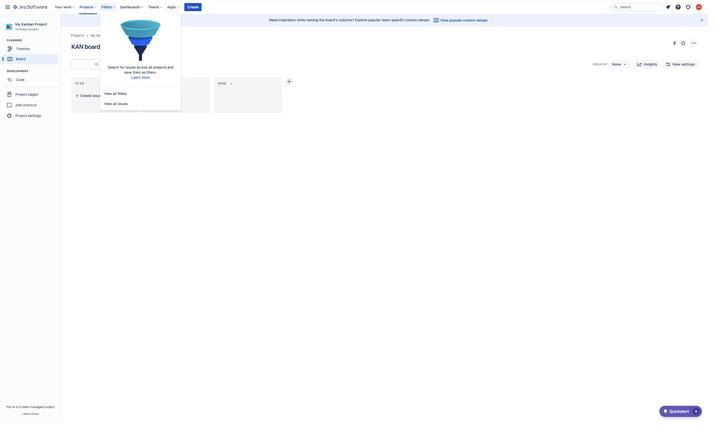 Task type: vqa. For each thing, say whether or not it's contained in the screenshot.
spaces, on the bottom
no



Task type: describe. For each thing, give the bounding box(es) containing it.
quickstart button
[[660, 406, 703, 417]]

issues for all
[[118, 102, 128, 106]]

projects button
[[78, 3, 99, 11]]

naming
[[306, 18, 318, 22]]

project settings link
[[2, 110, 59, 121]]

0 horizontal spatial column
[[406, 18, 418, 22]]

none button
[[610, 60, 632, 68]]

timeline
[[16, 47, 30, 51]]

projects for projects dropdown button
[[80, 5, 93, 9]]

and
[[167, 65, 174, 70]]

filters
[[102, 5, 112, 9]]

apps
[[167, 5, 176, 9]]

settings for project settings
[[28, 113, 41, 118]]

kan board
[[71, 43, 100, 50]]

notifications image
[[666, 4, 672, 10]]

check image
[[663, 409, 669, 415]]

project pages link
[[2, 89, 59, 100]]

settings image
[[686, 4, 692, 10]]

your
[[55, 5, 62, 9]]

create button
[[185, 3, 202, 11]]

project settings
[[15, 113, 41, 118]]

timeline link
[[3, 44, 58, 54]]

column inside 'button'
[[463, 18, 476, 22]]

projects for projects link
[[71, 33, 84, 38]]

planning
[[7, 39, 22, 42]]

need
[[269, 18, 278, 22]]

code link
[[3, 75, 58, 85]]

apps button
[[166, 3, 181, 11]]

project inside the my kanban project software project
[[35, 22, 47, 26]]

your work
[[55, 5, 72, 9]]

create column image
[[286, 79, 292, 85]]

to
[[75, 82, 79, 85]]

add
[[15, 103, 22, 107]]

Search this board text field
[[71, 60, 95, 69]]

view for view popular column setups
[[441, 18, 449, 22]]

learn inside button
[[22, 412, 30, 416]]

filters button
[[100, 3, 117, 11]]

popular inside 'button'
[[450, 18, 463, 22]]

setups.
[[418, 18, 431, 22]]

filters
[[118, 92, 127, 96]]

view popular column setups
[[441, 18, 488, 22]]

create for create issue
[[80, 94, 92, 98]]

view popular column setups button
[[431, 16, 491, 24]]

quickstart
[[670, 410, 689, 414]]

projects link
[[71, 32, 84, 39]]

christina overa image
[[105, 60, 114, 68]]

save
[[124, 70, 132, 75]]

a
[[19, 406, 21, 409]]

my for my kanban project software project
[[15, 22, 20, 26]]

search image
[[614, 5, 618, 9]]

work
[[63, 5, 72, 9]]

0 horizontal spatial popular
[[369, 18, 381, 22]]

by
[[604, 63, 608, 66]]

sidebar navigation image
[[55, 20, 66, 30]]

issues for for
[[126, 65, 136, 70]]

search for issues across all projects and save them as filters. learn more
[[108, 65, 174, 80]]

board's
[[326, 18, 338, 22]]

for
[[120, 65, 125, 70]]

setups
[[477, 18, 488, 22]]

to do
[[75, 82, 84, 85]]

add shortcut
[[15, 103, 37, 107]]

teams
[[148, 5, 159, 9]]

search
[[108, 65, 119, 70]]

automations menu button icon image
[[672, 40, 678, 46]]

in
[[16, 406, 19, 409]]

group
[[593, 63, 603, 66]]

0 horizontal spatial team-
[[22, 406, 31, 409]]

learn inside search for issues across all projects and save them as filters. learn more
[[131, 75, 141, 80]]

add people image
[[117, 61, 123, 67]]

an image showing that the apps dropdown menu is empty image
[[120, 15, 161, 65]]

projects
[[153, 65, 167, 70]]

view settings button
[[663, 60, 699, 68]]

board link
[[3, 54, 58, 64]]

teams button
[[147, 3, 164, 11]]

view for view all filters
[[104, 92, 112, 96]]

view all issues
[[104, 102, 128, 106]]

the
[[319, 18, 325, 22]]

learn more link
[[131, 75, 150, 80]]

none
[[613, 62, 622, 66]]

settings for view settings
[[682, 62, 695, 66]]

your profile and settings image
[[697, 4, 703, 10]]



Task type: locate. For each thing, give the bounding box(es) containing it.
pages
[[28, 92, 38, 97]]

kanban for my kanban project software project
[[21, 22, 34, 26]]

dismiss quickstart image
[[693, 408, 701, 416]]

insights button
[[634, 60, 661, 68]]

project
[[35, 22, 47, 26], [110, 33, 121, 38], [15, 92, 27, 97], [15, 113, 27, 118]]

0 horizontal spatial more
[[31, 412, 39, 416]]

my up the 'board'
[[90, 33, 95, 38]]

dismiss image
[[701, 18, 705, 22]]

issues
[[126, 65, 136, 70], [118, 102, 128, 106]]

1 vertical spatial kanban
[[96, 33, 109, 38]]

shortcut
[[23, 103, 37, 107]]

1 vertical spatial issues
[[118, 102, 128, 106]]

issues inside search for issues across all projects and save them as filters. learn more
[[126, 65, 136, 70]]

learn down 'you're in a team-managed project'
[[22, 412, 30, 416]]

appswitcher icon image
[[5, 4, 11, 10]]

kan
[[71, 43, 84, 50]]

banner containing your work
[[0, 0, 709, 14]]

add shortcut button
[[2, 100, 59, 110]]

you're in a team-managed project
[[6, 406, 55, 409]]

create issue
[[80, 94, 101, 98]]

view all filters
[[104, 92, 127, 96]]

0 vertical spatial project
[[29, 27, 39, 31]]

0 vertical spatial projects
[[80, 5, 93, 9]]

my up software
[[15, 22, 20, 26]]

0 vertical spatial kanban
[[21, 22, 34, 26]]

group containing project pages
[[2, 87, 59, 123]]

learn
[[131, 75, 141, 80], [22, 412, 30, 416]]

all inside search for issues across all projects and save them as filters. learn more
[[149, 65, 152, 70]]

0 vertical spatial my
[[15, 22, 20, 26]]

2 vertical spatial all
[[113, 102, 117, 106]]

view inside button
[[673, 62, 681, 66]]

1 horizontal spatial column
[[463, 18, 476, 22]]

view right issue
[[104, 92, 112, 96]]

more inside button
[[31, 412, 39, 416]]

my kanban project link
[[90, 32, 121, 39]]

view down automations menu button icon
[[673, 62, 681, 66]]

1 vertical spatial team-
[[22, 406, 31, 409]]

create for create
[[188, 5, 199, 9]]

inspiration
[[279, 18, 296, 22]]

create issue button
[[72, 91, 138, 100]]

help image
[[676, 4, 682, 10]]

create inside button
[[80, 94, 92, 98]]

as
[[142, 70, 146, 75]]

all for filters
[[113, 92, 117, 96]]

more down the as
[[142, 75, 150, 80]]

1 vertical spatial settings
[[28, 113, 41, 118]]

1 vertical spatial learn
[[22, 412, 30, 416]]

view for view settings
[[673, 62, 681, 66]]

across
[[137, 65, 148, 70]]

all down view all filters
[[113, 102, 117, 106]]

development image
[[1, 68, 7, 74]]

primary element
[[3, 0, 612, 14]]

1 vertical spatial my
[[90, 33, 95, 38]]

issues down the filters
[[118, 102, 128, 106]]

0 vertical spatial issues
[[126, 65, 136, 70]]

group
[[2, 87, 59, 123]]

1 horizontal spatial learn
[[131, 75, 141, 80]]

1 horizontal spatial create
[[188, 5, 199, 9]]

1 horizontal spatial my
[[90, 33, 95, 38]]

learn down "them" at the left top of page
[[131, 75, 141, 80]]

insights image
[[637, 61, 643, 67]]

my inside the my kanban project software project
[[15, 22, 20, 26]]

more down managed
[[31, 412, 39, 416]]

create left issue
[[80, 94, 92, 98]]

create inside button
[[188, 5, 199, 9]]

while
[[297, 18, 305, 22]]

project right managed
[[45, 406, 55, 409]]

1 horizontal spatial settings
[[682, 62, 695, 66]]

1 horizontal spatial project
[[45, 406, 55, 409]]

more image
[[691, 40, 698, 46]]

your work button
[[53, 3, 77, 11]]

settings down "star kan board" icon
[[682, 62, 695, 66]]

team-
[[382, 18, 392, 22], [22, 406, 31, 409]]

learn more
[[22, 412, 39, 416]]

them
[[133, 70, 141, 75]]

0 horizontal spatial my
[[15, 22, 20, 26]]

view inside 'button'
[[441, 18, 449, 22]]

issues up the save
[[126, 65, 136, 70]]

view settings
[[673, 62, 695, 66]]

create right apps dropdown button
[[188, 5, 199, 9]]

all left the filters
[[113, 92, 117, 96]]

view all issues link
[[100, 99, 181, 109]]

view all filters link
[[100, 89, 181, 99]]

0 horizontal spatial settings
[[28, 113, 41, 118]]

0 vertical spatial more
[[142, 75, 150, 80]]

kanban for my kanban project
[[96, 33, 109, 38]]

done
[[218, 82, 226, 85]]

1 horizontal spatial popular
[[450, 18, 463, 22]]

1 horizontal spatial kanban
[[96, 33, 109, 38]]

group by
[[593, 63, 608, 66]]

0 vertical spatial team-
[[382, 18, 392, 22]]

managed
[[31, 406, 44, 409]]

need inspiration while naming the board's columns? explore popular team-specific column setups.
[[269, 18, 431, 22]]

my kanban project
[[90, 33, 121, 38]]

development group
[[3, 69, 61, 86]]

view down create issue button
[[104, 102, 112, 106]]

1 vertical spatial projects
[[71, 33, 84, 38]]

1 horizontal spatial team-
[[382, 18, 392, 22]]

0 horizontal spatial project
[[29, 27, 39, 31]]

projects up kan
[[71, 33, 84, 38]]

board
[[85, 43, 100, 50]]

all up filters. on the left top of the page
[[149, 65, 152, 70]]

planning image
[[1, 37, 7, 43]]

settings
[[682, 62, 695, 66], [28, 113, 41, 118]]

my for my kanban project
[[90, 33, 95, 38]]

0 vertical spatial create
[[188, 5, 199, 9]]

project right software
[[29, 27, 39, 31]]

0 vertical spatial all
[[149, 65, 152, 70]]

you're
[[6, 406, 15, 409]]

star kan board image
[[681, 40, 687, 46]]

0 horizontal spatial kanban
[[21, 22, 34, 26]]

insights
[[644, 62, 658, 66]]

1 vertical spatial create
[[80, 94, 92, 98]]

1 vertical spatial all
[[113, 92, 117, 96]]

my
[[15, 22, 20, 26], [90, 33, 95, 38]]

0 vertical spatial settings
[[682, 62, 695, 66]]

my kanban project software project
[[15, 22, 47, 31]]

development
[[7, 69, 29, 73]]

software
[[15, 27, 28, 31]]

create
[[188, 5, 199, 9], [80, 94, 92, 98]]

project pages
[[15, 92, 38, 97]]

column left setups
[[463, 18, 476, 22]]

0 horizontal spatial create
[[80, 94, 92, 98]]

popular
[[369, 18, 381, 22], [450, 18, 463, 22]]

more inside search for issues across all projects and save them as filters. learn more
[[142, 75, 150, 80]]

jira software image
[[13, 4, 47, 10], [13, 4, 47, 10]]

project inside the my kanban project software project
[[29, 27, 39, 31]]

planning group
[[3, 38, 61, 66]]

view for view all issues
[[104, 102, 112, 106]]

specific
[[392, 18, 405, 22]]

explore
[[355, 18, 368, 22]]

board
[[16, 57, 26, 61]]

kanban up software
[[21, 22, 34, 26]]

projects right work
[[80, 5, 93, 9]]

kanban
[[21, 22, 34, 26], [96, 33, 109, 38]]

issue
[[92, 94, 101, 98]]

do
[[80, 82, 84, 85]]

view right setups.
[[441, 18, 449, 22]]

1 horizontal spatial more
[[142, 75, 150, 80]]

1 vertical spatial more
[[31, 412, 39, 416]]

dashboards button
[[119, 3, 145, 11]]

kanban inside the my kanban project software project
[[21, 22, 34, 26]]

settings down add shortcut button
[[28, 113, 41, 118]]

settings inside project settings link
[[28, 113, 41, 118]]

Search field
[[612, 3, 663, 11]]

project
[[29, 27, 39, 31], [45, 406, 55, 409]]

settings inside view settings button
[[682, 62, 695, 66]]

column left setups.
[[406, 18, 418, 22]]

projects inside dropdown button
[[80, 5, 93, 9]]

1 vertical spatial project
[[45, 406, 55, 409]]

all
[[149, 65, 152, 70], [113, 92, 117, 96], [113, 102, 117, 106]]

filters.
[[147, 70, 157, 75]]

0 horizontal spatial learn
[[22, 412, 30, 416]]

column
[[406, 18, 418, 22], [463, 18, 476, 22]]

learn more button
[[22, 412, 39, 416]]

view
[[441, 18, 449, 22], [673, 62, 681, 66], [104, 92, 112, 96], [104, 102, 112, 106]]

kanban up the 'board'
[[96, 33, 109, 38]]

0 vertical spatial learn
[[131, 75, 141, 80]]

banner
[[0, 0, 709, 14]]

dashboards
[[120, 5, 140, 9]]

code
[[16, 78, 25, 82]]

all for issues
[[113, 102, 117, 106]]

columns?
[[339, 18, 354, 22]]



